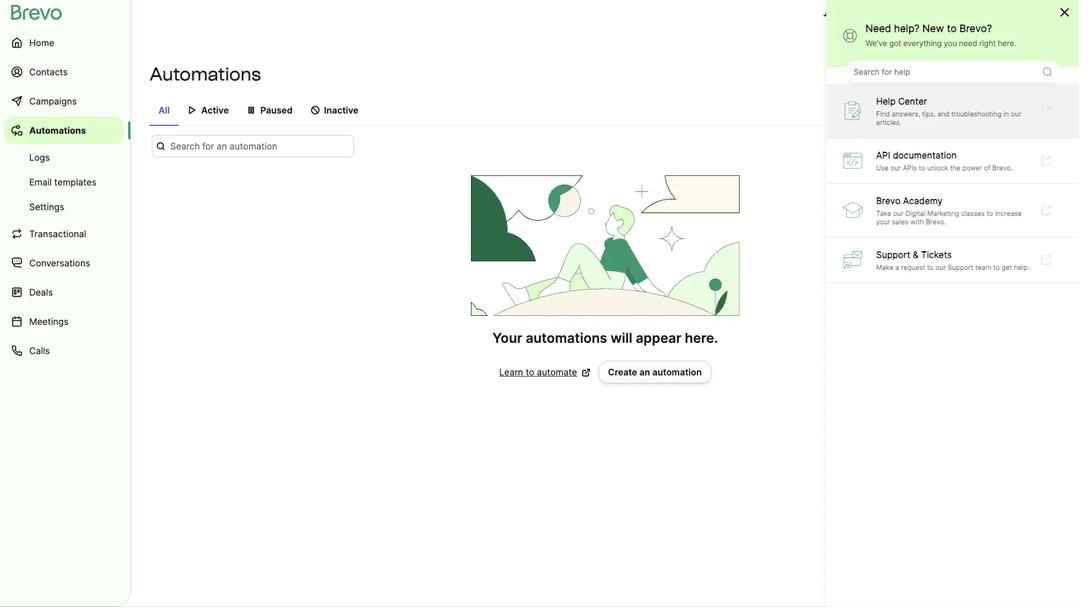 Task type: locate. For each thing, give the bounding box(es) containing it.
create
[[959, 69, 988, 80], [608, 367, 637, 378]]

1 horizontal spatial dxrbf image
[[247, 106, 256, 115]]

company
[[1016, 10, 1057, 21]]

1 vertical spatial automations
[[29, 125, 86, 136]]

plan
[[885, 10, 904, 21]]

logs link
[[4, 146, 124, 169]]

dxrbf image inside inactive link
[[311, 106, 320, 115]]

meetings link
[[4, 308, 124, 335]]

1 vertical spatial create
[[608, 367, 637, 378]]

0 vertical spatial automations
[[150, 64, 261, 85]]

automations
[[150, 64, 261, 85], [29, 125, 86, 136]]

0 horizontal spatial automations
[[29, 125, 86, 136]]

create inside the your automations will appear here. tab panel
[[608, 367, 637, 378]]

automations up active
[[150, 64, 261, 85]]

dxrbf image inside active "link"
[[188, 106, 197, 115]]

automations up logs "link" on the left top of page
[[29, 125, 86, 136]]

usage and plan
[[837, 10, 904, 21]]

0 vertical spatial create an automation
[[959, 69, 1053, 80]]

0 horizontal spatial dxrbf image
[[188, 106, 197, 115]]

2 dxrbf image from the left
[[247, 106, 256, 115]]

create an automation
[[959, 69, 1053, 80], [608, 367, 702, 378]]

an inside the your automations will appear here. tab panel
[[640, 367, 650, 378]]

dxrbf image inside the paused link
[[247, 106, 256, 115]]

dxrbf image
[[188, 106, 197, 115], [247, 106, 256, 115], [311, 106, 320, 115]]

new company
[[994, 10, 1057, 21]]

0 horizontal spatial create an automation
[[608, 367, 702, 378]]

campaigns link
[[4, 88, 124, 115]]

create an automation button
[[936, 63, 1062, 85], [599, 361, 712, 383]]

0 vertical spatial an
[[990, 69, 1001, 80]]

automation
[[1003, 69, 1053, 80], [653, 367, 702, 378]]

0 horizontal spatial create an automation button
[[599, 361, 712, 383]]

your
[[493, 330, 523, 346]]

automation inside tab panel
[[653, 367, 702, 378]]

home link
[[4, 29, 124, 56]]

contacts
[[29, 66, 68, 78]]

dxrbf image for inactive
[[311, 106, 320, 115]]

inactive
[[324, 105, 359, 116]]

campaigns
[[29, 96, 77, 107]]

logs
[[29, 152, 50, 163]]

email templates
[[29, 177, 96, 188]]

0 vertical spatial automation
[[1003, 69, 1053, 80]]

3 dxrbf image from the left
[[311, 106, 320, 115]]

tab list
[[150, 99, 1062, 126]]

tab list containing all
[[150, 99, 1062, 126]]

meetings
[[29, 316, 69, 327]]

1 vertical spatial create an automation button
[[599, 361, 712, 383]]

all
[[159, 105, 170, 116]]

0 horizontal spatial create
[[608, 367, 637, 378]]

0 vertical spatial create
[[959, 69, 988, 80]]

workflow-list-search-input search field
[[152, 135, 354, 157]]

1 vertical spatial automation
[[653, 367, 702, 378]]

learn to automate
[[499, 367, 577, 378]]

1 vertical spatial create an automation
[[608, 367, 702, 378]]

1 vertical spatial an
[[640, 367, 650, 378]]

dxrbf image left inactive at the top left of page
[[311, 106, 320, 115]]

email templates link
[[4, 171, 124, 193]]

dxrbf image left active
[[188, 106, 197, 115]]

0 horizontal spatial automation
[[653, 367, 702, 378]]

1 horizontal spatial create
[[959, 69, 988, 80]]

dxrbf image left paused
[[247, 106, 256, 115]]

inactive link
[[302, 99, 368, 125]]

email
[[29, 177, 52, 188]]

contacts link
[[4, 58, 124, 85]]

0 horizontal spatial an
[[640, 367, 650, 378]]

settings
[[29, 201, 64, 213]]

all link
[[150, 99, 179, 126]]

2 horizontal spatial dxrbf image
[[311, 106, 320, 115]]

and
[[867, 10, 883, 21]]

1 dxrbf image from the left
[[188, 106, 197, 115]]

an
[[990, 69, 1001, 80], [640, 367, 650, 378]]

0 vertical spatial create an automation button
[[936, 63, 1062, 85]]

automations
[[526, 330, 608, 346]]

deals link
[[4, 279, 124, 306]]



Task type: vqa. For each thing, say whether or not it's contained in the screenshot.
Trial
no



Task type: describe. For each thing, give the bounding box(es) containing it.
1 horizontal spatial an
[[990, 69, 1001, 80]]

paused
[[260, 105, 293, 116]]

calls link
[[4, 337, 124, 364]]

conversations
[[29, 258, 90, 269]]

create an automation button inside the your automations will appear here. tab panel
[[599, 361, 712, 383]]

learn
[[499, 367, 523, 378]]

dxrbf image for paused
[[247, 106, 256, 115]]

to
[[526, 367, 535, 378]]

calls
[[29, 345, 50, 356]]

create an automation inside the your automations will appear here. tab panel
[[608, 367, 702, 378]]

dxrbf image for active
[[188, 106, 197, 115]]

home
[[29, 37, 54, 48]]

usage and plan button
[[815, 4, 913, 27]]

your automations will appear here. tab panel
[[150, 135, 1062, 383]]

here.
[[685, 330, 718, 346]]

conversations link
[[4, 250, 124, 277]]

automations link
[[4, 117, 124, 144]]

new
[[994, 10, 1014, 21]]

active
[[201, 105, 229, 116]]

1 horizontal spatial automations
[[150, 64, 261, 85]]

automate
[[537, 367, 577, 378]]

1 horizontal spatial create an automation
[[959, 69, 1053, 80]]

1 horizontal spatial automation
[[1003, 69, 1053, 80]]

active link
[[179, 99, 238, 125]]

paused link
[[238, 99, 302, 125]]

transactional
[[29, 228, 86, 240]]

templates
[[54, 177, 96, 188]]

new company button
[[972, 4, 1062, 27]]

learn to automate link
[[499, 365, 591, 379]]

appear
[[636, 330, 682, 346]]

1 horizontal spatial create an automation button
[[936, 63, 1062, 85]]

settings link
[[4, 196, 124, 218]]

deals
[[29, 287, 53, 298]]

your automations will appear here.
[[493, 330, 718, 346]]

transactional link
[[4, 220, 124, 247]]

usage
[[837, 10, 865, 21]]

will
[[611, 330, 633, 346]]



